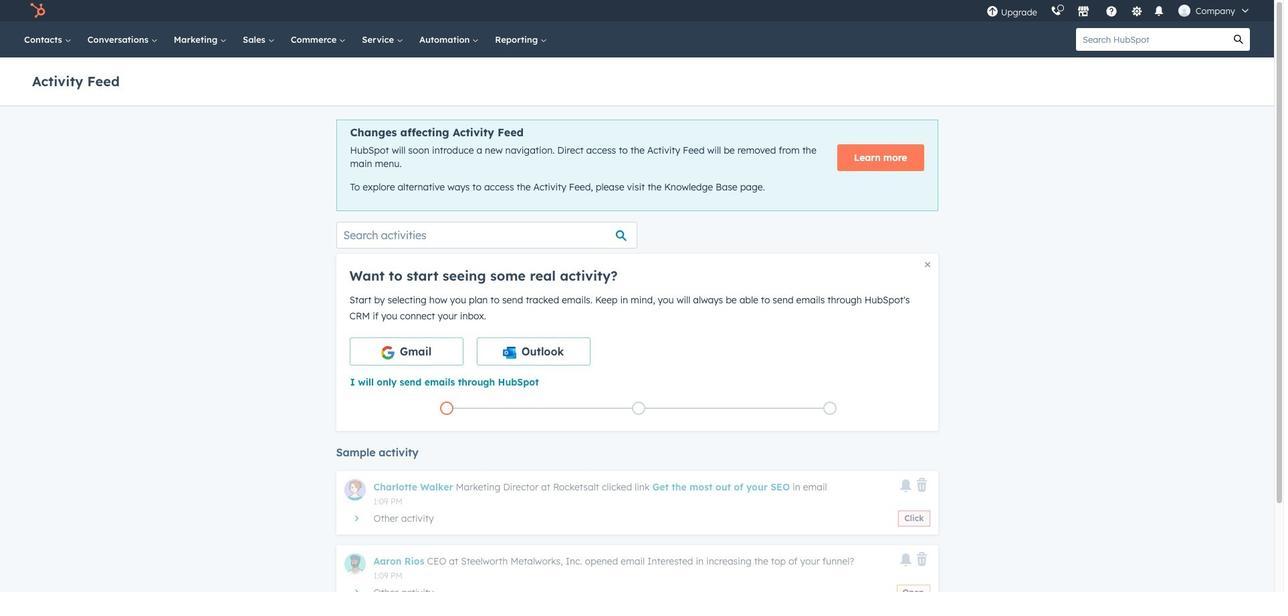 Task type: vqa. For each thing, say whether or not it's contained in the screenshot.
menu
yes



Task type: describe. For each thing, give the bounding box(es) containing it.
marketplaces image
[[1078, 6, 1090, 18]]

onboarding.steps.finalstep.title image
[[827, 406, 834, 413]]

close image
[[925, 262, 930, 267]]



Task type: locate. For each thing, give the bounding box(es) containing it.
Search activities search field
[[336, 222, 637, 249]]

menu
[[980, 0, 1258, 21]]

None checkbox
[[350, 338, 463, 366], [477, 338, 590, 366], [350, 338, 463, 366], [477, 338, 590, 366]]

onboarding.steps.sendtrackedemailingmail.title image
[[635, 406, 642, 413]]

Search HubSpot search field
[[1076, 28, 1228, 51]]

jacob simon image
[[1179, 5, 1191, 17]]

list
[[351, 399, 926, 418]]



